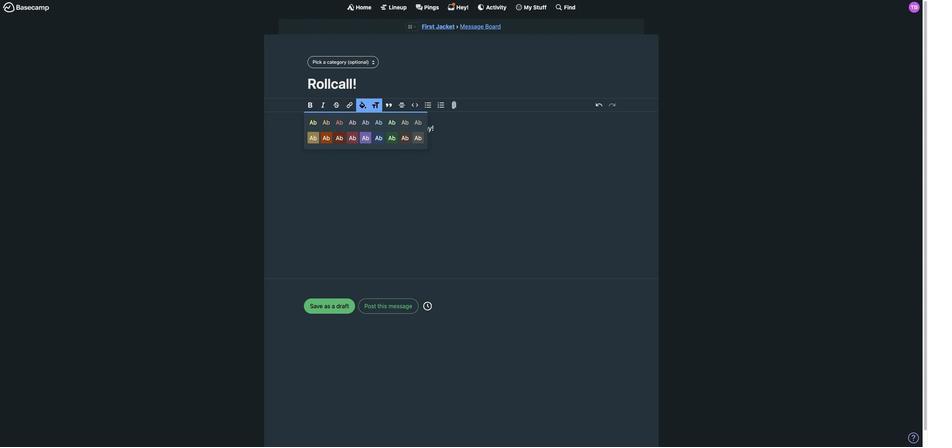 Task type: locate. For each thing, give the bounding box(es) containing it.
stuff
[[533, 4, 547, 10]]

2 horizontal spatial a
[[385, 124, 389, 132]]

message
[[460, 23, 484, 30]]

home
[[356, 4, 371, 10]]

post this message button
[[358, 299, 418, 314]]

name
[[349, 134, 371, 144]]

(optional)
[[348, 59, 369, 65]]

do
[[375, 124, 383, 132]]

out
[[373, 134, 386, 144]]

let's
[[358, 124, 373, 132]]

1 vertical spatial a
[[385, 124, 389, 132]]

2 vertical spatial a
[[332, 303, 335, 310]]

here
[[388, 134, 406, 144]]

roll
[[391, 124, 400, 132]]

my stuff button
[[515, 4, 547, 11]]

1 horizontal spatial a
[[332, 303, 335, 310]]

save as a draft
[[310, 303, 349, 310]]

Write away… text field
[[286, 112, 637, 270]]

pings
[[424, 4, 439, 10]]

lineup
[[389, 4, 407, 10]]

schedule this to post later image
[[423, 302, 432, 311]]

this
[[378, 303, 387, 310]]

save
[[310, 303, 323, 310]]

everyone!
[[325, 124, 356, 132]]

hello everyone! let's do a roll call today! type your name out here :)
[[308, 124, 434, 144]]

a right pick
[[323, 59, 326, 65]]

›
[[456, 23, 459, 30]]

hey!
[[456, 4, 469, 10]]

a right do
[[385, 124, 389, 132]]

a right as
[[332, 303, 335, 310]]

my stuff
[[524, 4, 547, 10]]

post
[[364, 303, 376, 310]]

a inside "button"
[[332, 303, 335, 310]]

lineup link
[[380, 4, 407, 11]]

pick a category (optional)
[[313, 59, 369, 65]]

as
[[324, 303, 330, 310]]

0 horizontal spatial a
[[323, 59, 326, 65]]

a
[[323, 59, 326, 65], [385, 124, 389, 132], [332, 303, 335, 310]]

type
[[308, 134, 327, 144]]

main element
[[0, 0, 923, 14]]

hello
[[308, 124, 324, 132]]

board
[[485, 23, 501, 30]]

find
[[564, 4, 576, 10]]

your
[[329, 134, 347, 144]]

0 vertical spatial a
[[323, 59, 326, 65]]

category
[[327, 59, 346, 65]]

first jacket
[[422, 23, 455, 30]]



Task type: describe. For each thing, give the bounding box(es) containing it.
:)
[[408, 134, 414, 144]]

jacket
[[436, 23, 455, 30]]

first
[[422, 23, 435, 30]]

home link
[[347, 4, 371, 11]]

› message board
[[456, 23, 501, 30]]

a inside hello everyone! let's do a roll call today! type your name out here :)
[[385, 124, 389, 132]]

save as a draft button
[[304, 299, 355, 314]]

switch accounts image
[[3, 2, 49, 13]]

tyler black image
[[909, 2, 920, 13]]

hey! button
[[448, 3, 469, 11]]

a inside button
[[323, 59, 326, 65]]

find button
[[555, 4, 576, 11]]

first jacket link
[[422, 23, 455, 30]]

post this message
[[364, 303, 412, 310]]

draft
[[336, 303, 349, 310]]

pings button
[[415, 4, 439, 11]]

Type a title… text field
[[308, 75, 615, 92]]

my
[[524, 4, 532, 10]]

message board link
[[460, 23, 501, 30]]

activity
[[486, 4, 507, 10]]

today!
[[414, 124, 434, 132]]

call
[[402, 124, 412, 132]]

pick a category (optional) button
[[308, 56, 379, 68]]

message
[[389, 303, 412, 310]]

activity link
[[477, 4, 507, 11]]

pick
[[313, 59, 322, 65]]



Task type: vqa. For each thing, say whether or not it's contained in the screenshot.
the right "this"
no



